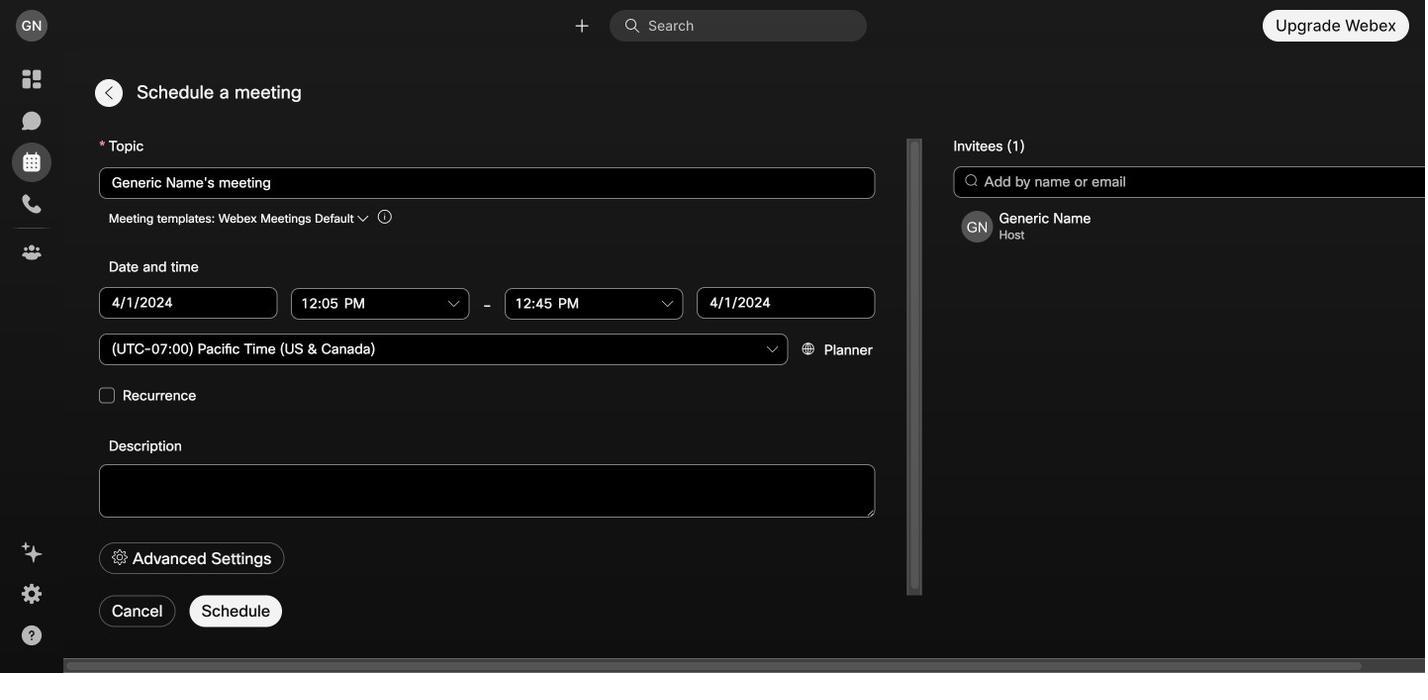Task type: locate. For each thing, give the bounding box(es) containing it.
webex tab list
[[12, 59, 51, 272]]

navigation
[[0, 51, 63, 673]]



Task type: vqa. For each thing, say whether or not it's contained in the screenshot.
Webex "tab list"
yes



